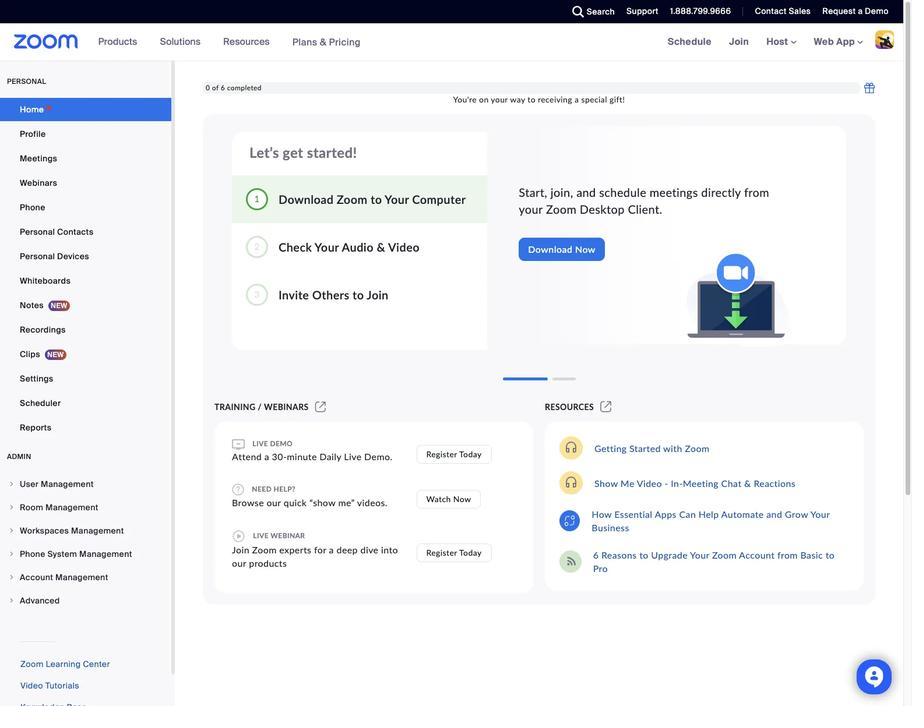 Task type: locate. For each thing, give the bounding box(es) containing it.
1 horizontal spatial from
[[778, 550, 798, 561]]

show me video - in-meeting chat & reactions link
[[595, 478, 796, 489]]

clips link
[[0, 343, 171, 366]]

1 horizontal spatial 6
[[593, 550, 599, 561]]

download
[[279, 192, 334, 206], [528, 244, 573, 255]]

started!
[[307, 144, 357, 161]]

0 horizontal spatial account
[[20, 573, 53, 583]]

1 vertical spatial today
[[460, 548, 482, 558]]

contact sales
[[755, 6, 811, 16]]

phone link
[[0, 196, 171, 219]]

recordings link
[[0, 318, 171, 342]]

1 vertical spatial download
[[528, 244, 573, 255]]

join for join zoom experts for a deep dive into our products
[[232, 545, 250, 556]]

to for download zoom to your computer
[[371, 192, 382, 206]]

app
[[837, 36, 855, 48]]

your inside "how essential apps can help automate and grow your business"
[[811, 509, 830, 520]]

1 register today from the top
[[427, 449, 482, 459]]

register today down watch now button
[[427, 548, 482, 558]]

download now button
[[519, 238, 605, 261]]

register today button up watch now
[[417, 445, 492, 464]]

1 today from the top
[[460, 449, 482, 459]]

workspaces
[[20, 526, 69, 536]]

phone down webinars
[[20, 202, 45, 213]]

download down let's get started!
[[279, 192, 334, 206]]

1 register from the top
[[427, 449, 457, 459]]

0 vertical spatial video
[[388, 240, 420, 254]]

contact
[[755, 6, 787, 16]]

0 vertical spatial register
[[427, 449, 457, 459]]

meetings navigation
[[659, 23, 904, 61]]

1 vertical spatial right image
[[8, 504, 15, 511]]

zoom down "how essential apps can help automate and grow your business"
[[712, 550, 737, 561]]

1 personal from the top
[[20, 227, 55, 237]]

join right others
[[367, 288, 389, 302]]

today
[[460, 449, 482, 459], [460, 548, 482, 558]]

0 horizontal spatial video
[[20, 681, 43, 692]]

your inside 6 reasons to upgrade your zoom account from basic to pro
[[690, 550, 710, 561]]

1 vertical spatial phone
[[20, 549, 45, 560]]

web app button
[[814, 36, 864, 48]]

0 vertical spatial and
[[577, 185, 596, 199]]

your inside the 'start, join, and schedule meetings directly from your zoom desktop client.'
[[519, 202, 543, 216]]

show me video - in-meeting chat & reactions
[[595, 478, 796, 489]]

right image inside room management menu item
[[8, 504, 15, 511]]

1 vertical spatial personal
[[20, 251, 55, 262]]

personal for personal devices
[[20, 251, 55, 262]]

help
[[699, 509, 719, 520]]

desktop
[[580, 202, 625, 216]]

6 up pro
[[593, 550, 599, 561]]

register for attend a 30-minute daily live demo.
[[427, 449, 457, 459]]

to right others
[[353, 288, 364, 302]]

getting started with zoom
[[595, 443, 710, 454]]

join inside the meetings navigation
[[729, 36, 749, 48]]

reports
[[20, 423, 52, 433]]

phone for phone system management
[[20, 549, 45, 560]]

on
[[479, 95, 489, 105]]

1 vertical spatial now
[[453, 494, 471, 504]]

right image
[[8, 528, 15, 535], [8, 551, 15, 558], [8, 574, 15, 581], [8, 598, 15, 605]]

live
[[253, 440, 268, 448], [253, 532, 269, 540]]

join zoom experts for a deep dive into our products
[[232, 545, 398, 569]]

management up account management menu item
[[79, 549, 132, 560]]

4 right image from the top
[[8, 598, 15, 605]]

0 vertical spatial today
[[460, 449, 482, 459]]

2 vertical spatial video
[[20, 681, 43, 692]]

6 inside 6 reasons to upgrade your zoom account from basic to pro
[[593, 550, 599, 561]]

1 horizontal spatial and
[[767, 509, 783, 520]]

home link
[[0, 98, 171, 121]]

1 horizontal spatial account
[[739, 550, 775, 561]]

user management menu item
[[0, 473, 171, 496]]

& right audio
[[377, 240, 386, 254]]

right image left 'workspaces'
[[8, 528, 15, 535]]

management up advanced menu item
[[55, 573, 108, 583]]

0 vertical spatial personal
[[20, 227, 55, 237]]

and
[[577, 185, 596, 199], [767, 509, 783, 520]]

download now
[[528, 244, 596, 255]]

1 vertical spatial our
[[232, 558, 246, 569]]

right image left room
[[8, 504, 15, 511]]

join left host
[[729, 36, 749, 48]]

1 vertical spatial live
[[253, 532, 269, 540]]

right image inside account management menu item
[[8, 574, 15, 581]]

2 horizontal spatial &
[[745, 478, 752, 489]]

experts
[[279, 545, 312, 556]]

right image inside user management menu item
[[8, 481, 15, 488]]

1 horizontal spatial join
[[367, 288, 389, 302]]

personal up whiteboards
[[20, 251, 55, 262]]

download inside download now button
[[528, 244, 573, 255]]

2 register from the top
[[427, 548, 457, 558]]

live webinar
[[251, 532, 305, 540]]

live up attend
[[253, 440, 268, 448]]

today down watch now button
[[460, 548, 482, 558]]

daily
[[320, 451, 342, 462]]

0 vertical spatial live
[[253, 440, 268, 448]]

videos.
[[357, 497, 388, 508]]

register right into
[[427, 548, 457, 558]]

watch now
[[427, 494, 471, 504]]

contact sales link
[[747, 0, 814, 23], [755, 6, 811, 16]]

deep
[[337, 545, 358, 556]]

management down room management menu item
[[71, 526, 124, 536]]

register up watch
[[427, 449, 457, 459]]

right image inside phone system management menu item
[[8, 551, 15, 558]]

system
[[47, 549, 77, 560]]

management up workspaces management on the left bottom of page
[[46, 503, 98, 513]]

2 register today button from the top
[[417, 544, 492, 562]]

phone inside menu item
[[20, 549, 45, 560]]

0 horizontal spatial from
[[745, 185, 770, 199]]

2 phone from the top
[[20, 549, 45, 560]]

2 horizontal spatial join
[[729, 36, 749, 48]]

webinars link
[[0, 171, 171, 195]]

now down desktop
[[575, 244, 596, 255]]

a left the 'special'
[[575, 95, 579, 105]]

1 vertical spatial register
[[427, 548, 457, 558]]

web
[[814, 36, 834, 48]]

meeting
[[683, 478, 719, 489]]

1 right image from the top
[[8, 528, 15, 535]]

from
[[745, 185, 770, 199], [778, 550, 798, 561]]

training
[[215, 402, 256, 412]]

resources
[[545, 402, 594, 412]]

management
[[41, 479, 94, 490], [46, 503, 98, 513], [71, 526, 124, 536], [79, 549, 132, 560], [55, 573, 108, 583]]

today up watch now
[[460, 449, 482, 459]]

0 vertical spatial register today
[[427, 449, 482, 459]]

0 horizontal spatial &
[[320, 36, 327, 48]]

0 vertical spatial right image
[[8, 481, 15, 488]]

from right directly
[[745, 185, 770, 199]]

register today up watch now
[[427, 449, 482, 459]]

& right chat
[[745, 478, 752, 489]]

plans & pricing link
[[292, 36, 361, 48], [292, 36, 361, 48]]

zoom inside the 'start, join, and schedule meetings directly from your zoom desktop client.'
[[546, 202, 577, 216]]

plans & pricing
[[292, 36, 361, 48]]

and left the "grow"
[[767, 509, 783, 520]]

banner containing products
[[0, 23, 904, 61]]

workspaces management
[[20, 526, 124, 536]]

1 register today button from the top
[[417, 445, 492, 464]]

webinars
[[20, 178, 57, 188]]

zoom up products
[[252, 545, 277, 556]]

account inside 6 reasons to upgrade your zoom account from basic to pro
[[739, 550, 775, 561]]

start,
[[519, 185, 548, 199]]

right image inside workspaces management menu item
[[8, 528, 15, 535]]

register today for join zoom experts for a deep dive into our products
[[427, 548, 482, 558]]

your right upgrade
[[690, 550, 710, 561]]

1 vertical spatial your
[[519, 202, 543, 216]]

banner
[[0, 23, 904, 61]]

your right the "grow"
[[811, 509, 830, 520]]

invite
[[279, 288, 309, 302]]

join for join
[[729, 36, 749, 48]]

join,
[[551, 185, 574, 199]]

0 horizontal spatial 6
[[221, 84, 225, 92]]

register today button down watch now button
[[417, 544, 492, 562]]

1 horizontal spatial your
[[519, 202, 543, 216]]

to up audio
[[371, 192, 382, 206]]

0 vertical spatial register today button
[[417, 445, 492, 464]]

management up room management
[[41, 479, 94, 490]]

0 horizontal spatial download
[[279, 192, 334, 206]]

schedule
[[600, 185, 647, 199]]

your right on
[[491, 95, 508, 105]]

account down automate
[[739, 550, 775, 561]]

download down join,
[[528, 244, 573, 255]]

1 horizontal spatial now
[[575, 244, 596, 255]]

need help?
[[250, 485, 296, 494]]

management inside menu item
[[71, 526, 124, 536]]

0 horizontal spatial our
[[232, 558, 246, 569]]

0 vertical spatial your
[[491, 95, 508, 105]]

phone for phone
[[20, 202, 45, 213]]

attend a 30-minute daily live demo.
[[232, 451, 393, 462]]

demo
[[865, 6, 889, 16]]

2 personal from the top
[[20, 251, 55, 262]]

1 vertical spatial account
[[20, 573, 53, 583]]

zoom right with
[[685, 443, 710, 454]]

zoom inside 6 reasons to upgrade your zoom account from basic to pro
[[712, 550, 737, 561]]

right image left the user
[[8, 481, 15, 488]]

1 horizontal spatial our
[[267, 497, 281, 508]]

dive
[[361, 545, 379, 556]]

1 vertical spatial and
[[767, 509, 783, 520]]

right image
[[8, 481, 15, 488], [8, 504, 15, 511]]

a right for
[[329, 545, 334, 556]]

profile
[[20, 129, 46, 139]]

check
[[279, 240, 312, 254]]

essential
[[615, 509, 653, 520]]

zoom
[[337, 192, 368, 206], [546, 202, 577, 216], [685, 443, 710, 454], [252, 545, 277, 556], [712, 550, 737, 561], [20, 659, 44, 670]]

and inside "how essential apps can help automate and grow your business"
[[767, 509, 783, 520]]

0 horizontal spatial your
[[491, 95, 508, 105]]

0 horizontal spatial and
[[577, 185, 596, 199]]

admin
[[7, 452, 31, 462]]

schedule link
[[659, 23, 721, 61]]

1 vertical spatial video
[[637, 478, 662, 489]]

invite others to join
[[279, 288, 389, 302]]

personal up personal devices
[[20, 227, 55, 237]]

room management menu item
[[0, 497, 171, 519]]

right image for room management
[[8, 504, 15, 511]]

host
[[767, 36, 791, 48]]

in-
[[671, 478, 683, 489]]

2 today from the top
[[460, 548, 482, 558]]

right image left the system
[[8, 551, 15, 558]]

contacts
[[57, 227, 94, 237]]

1 vertical spatial join
[[367, 288, 389, 302]]

zoom inside join zoom experts for a deep dive into our products
[[252, 545, 277, 556]]

video right audio
[[388, 240, 420, 254]]

host button
[[767, 36, 797, 48]]

0 vertical spatial &
[[320, 36, 327, 48]]

zoom up "video tutorials"
[[20, 659, 44, 670]]

& right plans
[[320, 36, 327, 48]]

right image left advanced
[[8, 598, 15, 605]]

from inside the 'start, join, and schedule meetings directly from your zoom desktop client.'
[[745, 185, 770, 199]]

zoom down join,
[[546, 202, 577, 216]]

resources
[[223, 36, 270, 48]]

register today button
[[417, 445, 492, 464], [417, 544, 492, 562]]

1 vertical spatial from
[[778, 550, 798, 561]]

your left audio
[[315, 240, 339, 254]]

0 vertical spatial our
[[267, 497, 281, 508]]

phone system management menu item
[[0, 543, 171, 566]]

devices
[[57, 251, 89, 262]]

notes link
[[0, 294, 171, 317]]

management for workspaces management
[[71, 526, 124, 536]]

right image left account management
[[8, 574, 15, 581]]

personal inside "link"
[[20, 227, 55, 237]]

2 right image from the top
[[8, 551, 15, 558]]

zoom up check your audio & video
[[337, 192, 368, 206]]

0 horizontal spatial join
[[232, 545, 250, 556]]

0 horizontal spatial now
[[453, 494, 471, 504]]

now right watch
[[453, 494, 471, 504]]

join inside join zoom experts for a deep dive into our products
[[232, 545, 250, 556]]

support
[[627, 6, 659, 16]]

phone down 'workspaces'
[[20, 549, 45, 560]]

our left products
[[232, 558, 246, 569]]

zoom learning center
[[20, 659, 110, 670]]

advanced menu item
[[0, 590, 171, 612]]

phone inside "link"
[[20, 202, 45, 213]]

join link
[[721, 23, 758, 61]]

1 right image from the top
[[8, 481, 15, 488]]

1 vertical spatial 6
[[593, 550, 599, 561]]

account up advanced
[[20, 573, 53, 583]]

3 right image from the top
[[8, 574, 15, 581]]

2 register today from the top
[[427, 548, 482, 558]]

from left basic
[[778, 550, 798, 561]]

personal devices link
[[0, 245, 171, 268]]

profile picture image
[[876, 30, 894, 49]]

0 vertical spatial phone
[[20, 202, 45, 213]]

live left webinar
[[253, 532, 269, 540]]

video left -
[[637, 478, 662, 489]]

1 vertical spatial register today button
[[417, 544, 492, 562]]

window new image
[[314, 402, 328, 412]]

products
[[249, 558, 287, 569]]

0 vertical spatial download
[[279, 192, 334, 206]]

your down start,
[[519, 202, 543, 216]]

and up desktop
[[577, 185, 596, 199]]

admin menu menu
[[0, 473, 171, 613]]

1 vertical spatial register today
[[427, 548, 482, 558]]

management for room management
[[46, 503, 98, 513]]

0 vertical spatial join
[[729, 36, 749, 48]]

solutions
[[160, 36, 201, 48]]

our down the need help?
[[267, 497, 281, 508]]

0 vertical spatial from
[[745, 185, 770, 199]]

to right the reasons
[[640, 550, 649, 561]]

video left tutorials
[[20, 681, 43, 692]]

1 horizontal spatial download
[[528, 244, 573, 255]]

reports link
[[0, 416, 171, 440]]

& inside product information 'navigation'
[[320, 36, 327, 48]]

a inside join zoom experts for a deep dive into our products
[[329, 545, 334, 556]]

join up products
[[232, 545, 250, 556]]

6 right of
[[221, 84, 225, 92]]

0 vertical spatial account
[[739, 550, 775, 561]]

1 phone from the top
[[20, 202, 45, 213]]

2 right image from the top
[[8, 504, 15, 511]]

2 vertical spatial join
[[232, 545, 250, 556]]

window new image
[[599, 402, 614, 412]]

0 vertical spatial now
[[575, 244, 596, 255]]

1 horizontal spatial &
[[377, 240, 386, 254]]

right image inside advanced menu item
[[8, 598, 15, 605]]

browse our quick "show me" videos.
[[232, 497, 388, 508]]

register today button for join zoom experts for a deep dive into our products
[[417, 544, 492, 562]]



Task type: vqa. For each thing, say whether or not it's contained in the screenshot.
Star this whiteboard icon
no



Task type: describe. For each thing, give the bounding box(es) containing it.
training / webinars
[[215, 402, 309, 412]]

0
[[206, 84, 210, 92]]

scheduler
[[20, 398, 61, 409]]

zoom logo image
[[14, 34, 78, 49]]

learning
[[46, 659, 81, 670]]

a left demo
[[858, 6, 863, 16]]

download for download now
[[528, 244, 573, 255]]

how essential apps can help automate and grow your business
[[592, 509, 830, 534]]

user management
[[20, 479, 94, 490]]

from inside 6 reasons to upgrade your zoom account from basic to pro
[[778, 550, 798, 561]]

user
[[20, 479, 39, 490]]

right image for user management
[[8, 481, 15, 488]]

right image for phone
[[8, 551, 15, 558]]

6 reasons to upgrade your zoom account from basic to pro
[[593, 550, 835, 574]]

help?
[[274, 485, 296, 494]]

a left 30-
[[264, 451, 269, 462]]

register today button for attend a 30-minute daily live demo.
[[417, 445, 492, 464]]

your left computer
[[385, 192, 409, 206]]

profile link
[[0, 122, 171, 146]]

personal contacts
[[20, 227, 94, 237]]

now for watch now
[[453, 494, 471, 504]]

1 vertical spatial &
[[377, 240, 386, 254]]

account management menu item
[[0, 567, 171, 589]]

apps
[[655, 509, 677, 520]]

audio
[[342, 240, 374, 254]]

scheduler link
[[0, 392, 171, 415]]

settings link
[[0, 367, 171, 391]]

getting started with zoom link
[[595, 443, 710, 454]]

video tutorials
[[20, 681, 79, 692]]

our inside join zoom experts for a deep dive into our products
[[232, 558, 246, 569]]

check your audio & video
[[279, 240, 420, 254]]

demo
[[270, 440, 293, 448]]

pricing
[[329, 36, 361, 48]]

management for account management
[[55, 573, 108, 583]]

request a demo
[[823, 6, 889, 16]]

2 vertical spatial &
[[745, 478, 752, 489]]

right image for account
[[8, 574, 15, 581]]

product information navigation
[[90, 23, 370, 61]]

live demo
[[251, 440, 293, 448]]

register for join zoom experts for a deep dive into our products
[[427, 548, 457, 558]]

meetings
[[650, 185, 698, 199]]

how
[[592, 509, 612, 520]]

and inside the 'start, join, and schedule meetings directly from your zoom desktop client.'
[[577, 185, 596, 199]]

started
[[630, 443, 661, 454]]

center
[[83, 659, 110, 670]]

personal menu menu
[[0, 98, 171, 441]]

settings
[[20, 374, 53, 384]]

1 horizontal spatial video
[[388, 240, 420, 254]]

products
[[98, 36, 137, 48]]

quick
[[284, 497, 307, 508]]

register today for attend a 30-minute daily live demo.
[[427, 449, 482, 459]]

get
[[283, 144, 303, 161]]

management for user management
[[41, 479, 94, 490]]

request
[[823, 6, 856, 16]]

receiving
[[538, 95, 573, 105]]

can
[[680, 509, 696, 520]]

client.
[[628, 202, 663, 216]]

resources button
[[223, 23, 275, 61]]

plans
[[292, 36, 318, 48]]

6 reasons to upgrade your zoom account from basic to pro link
[[593, 550, 835, 574]]

0 vertical spatial 6
[[221, 84, 225, 92]]

attend
[[232, 451, 262, 462]]

30-
[[272, 451, 287, 462]]

right image for workspaces
[[8, 528, 15, 535]]

gift!
[[610, 95, 625, 105]]

webinar
[[271, 532, 305, 540]]

to for invite others to join
[[353, 288, 364, 302]]

live for a
[[253, 440, 268, 448]]

phone system management
[[20, 549, 132, 560]]

personal
[[7, 77, 46, 86]]

personal for personal contacts
[[20, 227, 55, 237]]

webinars
[[264, 402, 309, 412]]

business
[[592, 522, 630, 534]]

upgrade
[[651, 550, 688, 561]]

live for zoom
[[253, 532, 269, 540]]

start, join, and schedule meetings directly from your zoom desktop client.
[[519, 185, 770, 216]]

completed
[[227, 84, 262, 92]]

minute
[[287, 451, 317, 462]]

now for download now
[[575, 244, 596, 255]]

"show
[[310, 497, 336, 508]]

account management
[[20, 573, 108, 583]]

others
[[312, 288, 350, 302]]

watch now button
[[417, 490, 481, 509]]

to right basic
[[826, 550, 835, 561]]

computer
[[412, 192, 466, 206]]

2 horizontal spatial video
[[637, 478, 662, 489]]

download for download zoom to your computer
[[279, 192, 334, 206]]

advanced
[[20, 596, 60, 606]]

show
[[595, 478, 618, 489]]

with
[[664, 443, 683, 454]]

directly
[[702, 185, 741, 199]]

reasons
[[602, 550, 637, 561]]

recordings
[[20, 325, 66, 335]]

workspaces management menu item
[[0, 520, 171, 542]]

of
[[212, 84, 219, 92]]

/
[[258, 402, 262, 412]]

today for attend a 30-minute daily live demo.
[[460, 449, 482, 459]]

way
[[510, 95, 526, 105]]

whiteboards link
[[0, 269, 171, 293]]

1
[[254, 193, 260, 204]]

account inside menu item
[[20, 573, 53, 583]]

special
[[582, 95, 608, 105]]

personal contacts link
[[0, 220, 171, 244]]

for
[[314, 545, 327, 556]]

to for 6 reasons to upgrade your zoom account from basic to pro
[[640, 550, 649, 561]]

grow
[[785, 509, 809, 520]]

today for join zoom experts for a deep dive into our products
[[460, 548, 482, 558]]

to right way
[[528, 95, 536, 105]]



